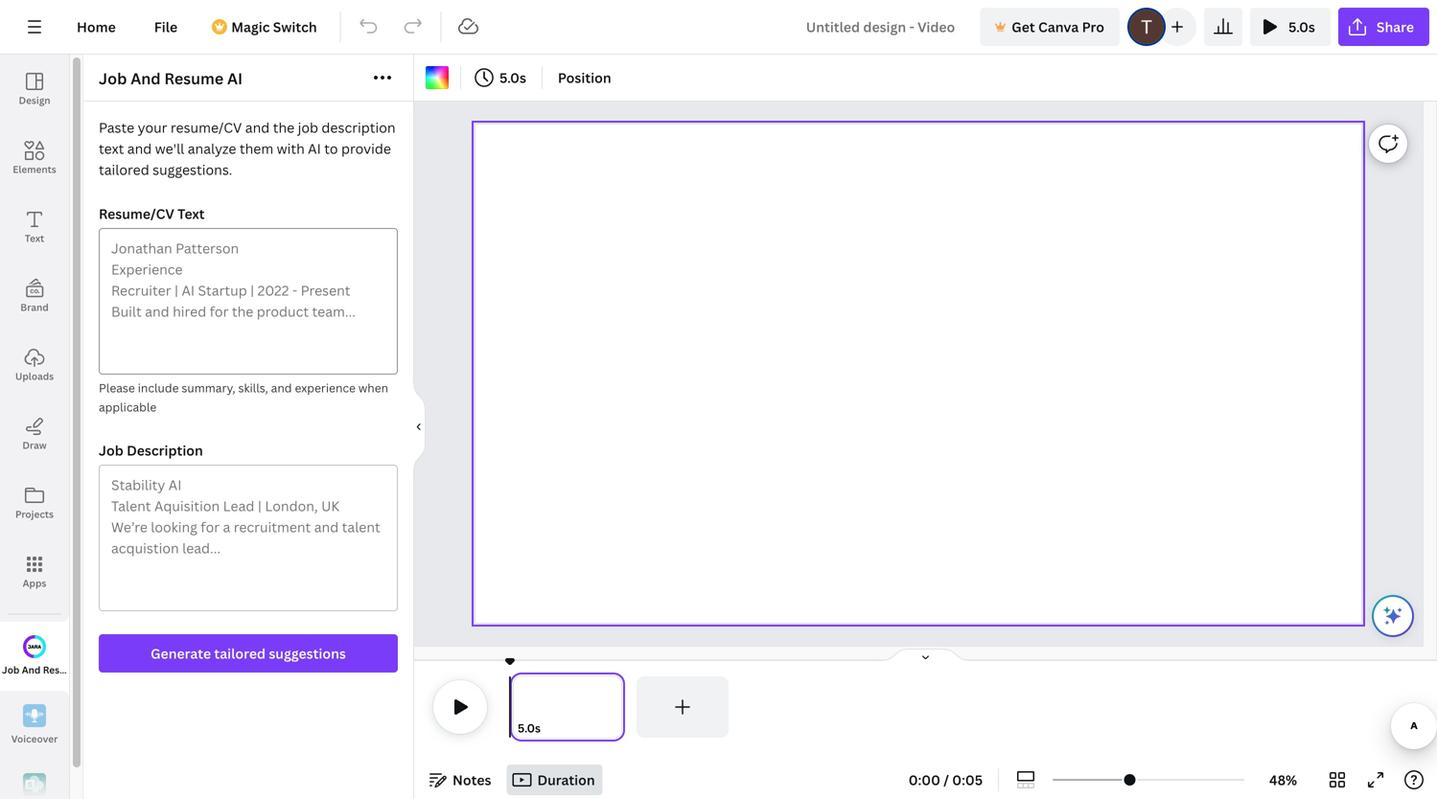 Task type: vqa. For each thing, say whether or not it's contained in the screenshot.
AI inside button
yes



Task type: describe. For each thing, give the bounding box(es) containing it.
apps button
[[0, 538, 69, 607]]

main menu bar
[[0, 0, 1437, 55]]

apps
[[23, 577, 46, 590]]

Page title text field
[[549, 719, 557, 738]]

trimming, start edge slider
[[510, 677, 527, 738]]

elements
[[13, 163, 56, 176]]

elements button
[[0, 124, 69, 193]]

0:05
[[952, 771, 983, 790]]

5.0s for middle '5.0s' button
[[500, 69, 526, 87]]

canva
[[1038, 18, 1079, 36]]

notes
[[453, 771, 491, 790]]

5.0s for the topmost '5.0s' button
[[1289, 18, 1315, 36]]

switch
[[273, 18, 317, 36]]

#ffffff image
[[426, 66, 449, 89]]

projects
[[15, 508, 54, 521]]

magic switch
[[231, 18, 317, 36]]

brand
[[20, 301, 49, 314]]

0 vertical spatial 5.0s button
[[1250, 8, 1331, 46]]

0 vertical spatial and
[[131, 68, 161, 89]]

magic
[[231, 18, 270, 36]]

magic switch button
[[201, 8, 332, 46]]

job and resume ai inside button
[[2, 664, 92, 677]]

job and resume ai button
[[0, 622, 92, 691]]

get canva pro button
[[980, 8, 1120, 46]]

0 vertical spatial job and resume ai
[[99, 68, 243, 89]]

pro
[[1082, 18, 1105, 36]]

0 vertical spatial ai
[[227, 68, 243, 89]]

file button
[[139, 8, 193, 46]]

get canva pro
[[1012, 18, 1105, 36]]

Design title text field
[[791, 8, 973, 46]]

0:00 / 0:05
[[909, 771, 983, 790]]

brand button
[[0, 262, 69, 331]]

design
[[19, 94, 50, 107]]

2 vertical spatial 5.0s
[[518, 721, 541, 736]]

get
[[1012, 18, 1035, 36]]

position button
[[550, 62, 619, 93]]

uploads
[[15, 370, 54, 383]]

resume inside button
[[43, 664, 80, 677]]

text button
[[0, 193, 69, 262]]

/
[[944, 771, 949, 790]]



Task type: locate. For each thing, give the bounding box(es) containing it.
job up voiceover button
[[2, 664, 20, 677]]

home
[[77, 18, 116, 36]]

5.0s inside the main menu bar
[[1289, 18, 1315, 36]]

5.0s left share dropdown button
[[1289, 18, 1315, 36]]

trimming, end edge slider
[[608, 677, 625, 738]]

canva assistant image
[[1382, 605, 1405, 628]]

side panel tab list
[[0, 55, 92, 800]]

5.0s button right #ffffff image
[[469, 62, 534, 93]]

draw
[[22, 439, 47, 452]]

1 horizontal spatial job and resume ai
[[99, 68, 243, 89]]

1 horizontal spatial job
[[99, 68, 127, 89]]

job and resume ai up voiceover button
[[2, 664, 92, 677]]

resume up voiceover button
[[43, 664, 80, 677]]

design button
[[0, 55, 69, 124]]

1 vertical spatial job
[[2, 664, 20, 677]]

0:00
[[909, 771, 941, 790]]

0 horizontal spatial resume
[[43, 664, 80, 677]]

1 vertical spatial ai
[[82, 664, 92, 677]]

share button
[[1338, 8, 1430, 46]]

0 vertical spatial job
[[99, 68, 127, 89]]

5.0s button left page title text field
[[518, 719, 541, 738]]

and
[[131, 68, 161, 89], [22, 664, 41, 677]]

and inside button
[[22, 664, 41, 677]]

and down the file at the left
[[131, 68, 161, 89]]

5.0s left page title text field
[[518, 721, 541, 736]]

resume
[[164, 68, 224, 89], [43, 664, 80, 677]]

home link
[[61, 8, 131, 46]]

0 horizontal spatial ai
[[82, 664, 92, 677]]

5.0s button left share dropdown button
[[1250, 8, 1331, 46]]

voiceover button
[[0, 691, 69, 760]]

hide pages image
[[880, 648, 972, 664]]

draw button
[[0, 400, 69, 469]]

2 vertical spatial 5.0s button
[[518, 719, 541, 738]]

48% button
[[1252, 765, 1315, 796]]

1 vertical spatial job and resume ai
[[2, 664, 92, 677]]

ai inside button
[[82, 664, 92, 677]]

job down home link
[[99, 68, 127, 89]]

48%
[[1270, 771, 1297, 790]]

duration button
[[507, 765, 603, 796]]

1 vertical spatial and
[[22, 664, 41, 677]]

0 horizontal spatial and
[[22, 664, 41, 677]]

job and resume ai
[[99, 68, 243, 89], [2, 664, 92, 677]]

1 horizontal spatial ai
[[227, 68, 243, 89]]

file
[[154, 18, 178, 36]]

share
[[1377, 18, 1414, 36]]

1 vertical spatial 5.0s
[[500, 69, 526, 87]]

5.0s button
[[1250, 8, 1331, 46], [469, 62, 534, 93], [518, 719, 541, 738]]

duration
[[537, 771, 595, 790]]

job inside button
[[2, 664, 20, 677]]

hide image
[[413, 381, 426, 473]]

job and resume ai element
[[83, 102, 413, 800]]

ai
[[227, 68, 243, 89], [82, 664, 92, 677]]

0 horizontal spatial job and resume ai
[[2, 664, 92, 677]]

and up voiceover button
[[22, 664, 41, 677]]

5.0s
[[1289, 18, 1315, 36], [500, 69, 526, 87], [518, 721, 541, 736]]

resume down the file dropdown button at the left top of page
[[164, 68, 224, 89]]

text
[[25, 232, 44, 245]]

voiceover
[[11, 733, 58, 746]]

0 horizontal spatial job
[[2, 664, 20, 677]]

uploads button
[[0, 331, 69, 400]]

1 vertical spatial resume
[[43, 664, 80, 677]]

0 vertical spatial resume
[[164, 68, 224, 89]]

1 horizontal spatial and
[[131, 68, 161, 89]]

1 vertical spatial 5.0s button
[[469, 62, 534, 93]]

job
[[99, 68, 127, 89], [2, 664, 20, 677]]

notes button
[[422, 765, 499, 796]]

0 vertical spatial 5.0s
[[1289, 18, 1315, 36]]

5.0s left position at the left top of the page
[[500, 69, 526, 87]]

1 horizontal spatial resume
[[164, 68, 224, 89]]

projects button
[[0, 469, 69, 538]]

job and resume ai down the file at the left
[[99, 68, 243, 89]]

position
[[558, 69, 611, 87]]



